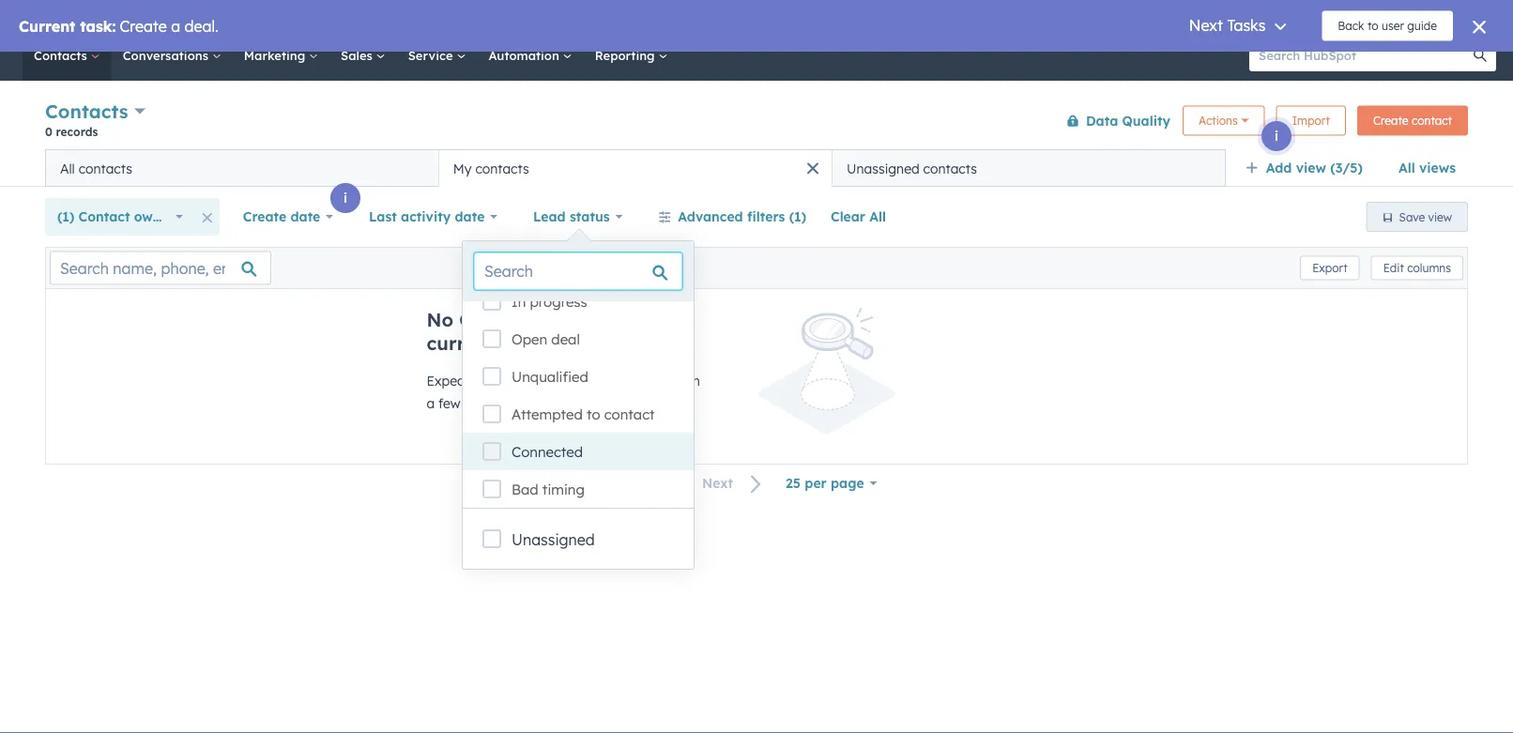 Task type: locate. For each thing, give the bounding box(es) containing it.
data quality
[[1087, 112, 1171, 129]]

contact up all views
[[1412, 114, 1453, 128]]

0 vertical spatial the
[[614, 308, 644, 332]]

columns
[[1408, 261, 1452, 275]]

Search search field
[[474, 253, 683, 290]]

1 vertical spatial unassigned
[[512, 531, 595, 549]]

Search HubSpot search field
[[1250, 39, 1480, 71]]

automation link
[[477, 30, 584, 81]]

view inside popup button
[[1297, 160, 1327, 176]]

1 horizontal spatial the
[[614, 308, 644, 332]]

unassigned inside unassigned contacts 'button'
[[847, 160, 920, 177]]

status
[[570, 209, 610, 225]]

seconds
[[464, 395, 515, 412]]

notifications button
[[1372, 0, 1404, 30]]

activity
[[401, 209, 451, 225]]

contacts inside popup button
[[45, 100, 128, 123]]

0 horizontal spatial date
[[291, 209, 321, 225]]

2 horizontal spatial contacts
[[924, 160, 978, 177]]

0 vertical spatial unassigned
[[847, 160, 920, 177]]

the right match
[[614, 308, 644, 332]]

1 date from the left
[[291, 209, 321, 225]]

1 vertical spatial i
[[344, 190, 348, 206]]

1 horizontal spatial all
[[870, 209, 887, 225]]

0 records
[[45, 124, 98, 139]]

open deal
[[512, 331, 580, 348]]

again
[[650, 373, 686, 389]]

0 vertical spatial i button
[[1262, 121, 1292, 151]]

help button
[[1309, 0, 1341, 30]]

page
[[831, 475, 865, 492]]

(3/5)
[[1331, 160, 1364, 176]]

export button
[[1301, 256, 1361, 280]]

2 vertical spatial contacts
[[460, 308, 543, 332]]

2 (1) from the left
[[790, 209, 807, 225]]

pagination navigation
[[624, 471, 774, 496]]

0 vertical spatial view
[[1297, 160, 1327, 176]]

date right activity
[[455, 209, 485, 225]]

1 vertical spatial i button
[[331, 183, 361, 213]]

bad
[[512, 481, 539, 499]]

all left views
[[1399, 160, 1416, 176]]

prev
[[660, 475, 689, 492]]

to inside expecting to see new contacts? try again in a few seconds as the system catches up.
[[492, 373, 505, 389]]

0 vertical spatial contact
[[1412, 114, 1453, 128]]

unassigned down bad timing
[[512, 531, 595, 549]]

(1)
[[57, 209, 74, 225], [790, 209, 807, 225]]

calling icon image
[[1238, 7, 1255, 24]]

1 horizontal spatial (1)
[[790, 209, 807, 225]]

view inside button
[[1429, 210, 1453, 224]]

add view (3/5) button
[[1234, 149, 1387, 187]]

open
[[512, 331, 548, 348]]

create up all views
[[1374, 114, 1409, 128]]

1 vertical spatial contact
[[605, 406, 655, 424]]

contact inside list box
[[605, 406, 655, 424]]

search button
[[1465, 39, 1497, 71]]

bad timing
[[512, 481, 585, 499]]

0 horizontal spatial to
[[492, 373, 505, 389]]

0 horizontal spatial unassigned
[[512, 531, 595, 549]]

0 horizontal spatial the
[[537, 395, 557, 412]]

to left see
[[492, 373, 505, 389]]

gary orlando image
[[1419, 7, 1436, 23]]

contacts
[[79, 160, 132, 177], [476, 160, 529, 177], [924, 160, 978, 177]]

0 horizontal spatial (1)
[[57, 209, 74, 225]]

menu
[[1153, 0, 1491, 30]]

date inside popup button
[[291, 209, 321, 225]]

0 horizontal spatial create
[[243, 209, 287, 225]]

see
[[509, 373, 530, 389]]

1 vertical spatial contacts
[[45, 100, 128, 123]]

1 horizontal spatial date
[[455, 209, 485, 225]]

help image
[[1317, 8, 1334, 25]]

0 horizontal spatial all
[[60, 160, 75, 177]]

2 contacts from the left
[[476, 160, 529, 177]]

unassigned up clear all
[[847, 160, 920, 177]]

date
[[291, 209, 321, 225], [455, 209, 485, 225]]

reporting
[[595, 47, 659, 63]]

3 contacts from the left
[[924, 160, 978, 177]]

create inside popup button
[[243, 209, 287, 225]]

contacts?
[[562, 373, 624, 389]]

0 horizontal spatial i button
[[331, 183, 361, 213]]

1 vertical spatial the
[[537, 395, 557, 412]]

0 vertical spatial contacts
[[34, 47, 91, 63]]

advanced
[[678, 209, 744, 225]]

(1) right filters
[[790, 209, 807, 225]]

0
[[45, 124, 52, 139]]

1 horizontal spatial i
[[1275, 128, 1279, 144]]

1 horizontal spatial contact
[[1412, 114, 1453, 128]]

all contacts
[[60, 160, 132, 177]]

to down contacts?
[[587, 406, 601, 424]]

save
[[1400, 210, 1426, 224]]

data
[[1087, 112, 1119, 129]]

conversations link
[[111, 30, 233, 81]]

1 (1) from the left
[[57, 209, 74, 225]]

0 vertical spatial create
[[1374, 114, 1409, 128]]

i button up add
[[1262, 121, 1292, 151]]

contacts banner
[[45, 96, 1469, 149]]

reporting link
[[584, 30, 679, 81]]

my
[[453, 160, 472, 177]]

view right add
[[1297, 160, 1327, 176]]

progress
[[530, 293, 588, 311]]

list box
[[463, 283, 694, 508]]

service
[[408, 47, 457, 63]]

calling icon button
[[1230, 3, 1262, 27]]

1 horizontal spatial view
[[1429, 210, 1453, 224]]

0 horizontal spatial contact
[[605, 406, 655, 424]]

0 horizontal spatial contacts
[[79, 160, 132, 177]]

25 per page button
[[774, 465, 890, 502]]

prev button
[[624, 472, 696, 496]]

all down 0 records
[[60, 160, 75, 177]]

next button
[[696, 472, 774, 496]]

1 vertical spatial to
[[587, 406, 601, 424]]

lead status button
[[521, 198, 635, 236]]

view
[[1297, 160, 1327, 176], [1429, 210, 1453, 224]]

connected
[[512, 443, 583, 461]]

contacts
[[34, 47, 91, 63], [45, 100, 128, 123], [460, 308, 543, 332]]

view right save
[[1429, 210, 1453, 224]]

up.
[[660, 395, 679, 412]]

2 horizontal spatial all
[[1399, 160, 1416, 176]]

contact
[[78, 209, 130, 225]]

contact down try
[[605, 406, 655, 424]]

contacts for all contacts
[[79, 160, 132, 177]]

contacts inside 'button'
[[924, 160, 978, 177]]

all for all contacts
[[60, 160, 75, 177]]

1 horizontal spatial create
[[1374, 114, 1409, 128]]

to for expecting
[[492, 373, 505, 389]]

0 horizontal spatial view
[[1297, 160, 1327, 176]]

contacts inside no contacts match the current filters.
[[460, 308, 543, 332]]

1 horizontal spatial to
[[587, 406, 601, 424]]

all views link
[[1387, 149, 1469, 187]]

abc
[[1440, 7, 1461, 23]]

attempted to contact
[[512, 406, 655, 424]]

create inside 'button'
[[1374, 114, 1409, 128]]

date left 'last'
[[291, 209, 321, 225]]

i button left 'last'
[[331, 183, 361, 213]]

(1) left contact
[[57, 209, 74, 225]]

all right clear
[[870, 209, 887, 225]]

all for all views
[[1399, 160, 1416, 176]]

quality
[[1123, 112, 1171, 129]]

the right as
[[537, 395, 557, 412]]

the
[[614, 308, 644, 332], [537, 395, 557, 412]]

unassigned contacts button
[[833, 149, 1226, 187]]

contact
[[1412, 114, 1453, 128], [605, 406, 655, 424]]

1 vertical spatial create
[[243, 209, 287, 225]]

deal
[[552, 331, 580, 348]]

create down all contacts button
[[243, 209, 287, 225]]

1 horizontal spatial unassigned
[[847, 160, 920, 177]]

lead status
[[534, 209, 610, 225]]

2 date from the left
[[455, 209, 485, 225]]

1 horizontal spatial contacts
[[476, 160, 529, 177]]

upgrade
[[1176, 8, 1227, 24]]

last
[[369, 209, 397, 225]]

marketplaces button
[[1266, 0, 1306, 30]]

settings link
[[1345, 5, 1368, 25]]

1 vertical spatial view
[[1429, 210, 1453, 224]]

create contact button
[[1358, 106, 1469, 136]]

owner
[[134, 209, 175, 225]]

unassigned
[[847, 160, 920, 177], [512, 531, 595, 549]]

advanced filters (1) button
[[646, 198, 819, 236]]

1 contacts from the left
[[79, 160, 132, 177]]

0 vertical spatial to
[[492, 373, 505, 389]]

advanced filters (1)
[[678, 209, 807, 225]]

contacts inside 'link'
[[34, 47, 91, 63]]

contacts link
[[23, 30, 111, 81]]

sales
[[341, 47, 376, 63]]



Task type: describe. For each thing, give the bounding box(es) containing it.
25
[[786, 475, 801, 492]]

export
[[1313, 261, 1348, 275]]

filters.
[[501, 332, 560, 355]]

contact inside 'button'
[[1412, 114, 1453, 128]]

view for save
[[1429, 210, 1453, 224]]

filters
[[748, 209, 786, 225]]

marketing link
[[233, 30, 330, 81]]

my contacts button
[[439, 149, 833, 187]]

as
[[519, 395, 533, 412]]

(1) inside 'popup button'
[[57, 209, 74, 225]]

last activity date
[[369, 209, 485, 225]]

add
[[1267, 160, 1293, 176]]

search image
[[1475, 49, 1488, 62]]

expecting
[[427, 373, 488, 389]]

import button
[[1277, 106, 1347, 136]]

actions
[[1199, 114, 1239, 128]]

save view button
[[1367, 202, 1469, 232]]

date inside "popup button"
[[455, 209, 485, 225]]

notifications image
[[1380, 8, 1397, 25]]

hubspot image
[[34, 4, 56, 26]]

conversations
[[123, 47, 212, 63]]

upgrade link
[[1155, 2, 1227, 28]]

0 vertical spatial i
[[1275, 128, 1279, 144]]

expecting to see new contacts? try again in a few seconds as the system catches up.
[[427, 373, 700, 412]]

0 horizontal spatial i
[[344, 190, 348, 206]]

try
[[628, 373, 647, 389]]

catches
[[608, 395, 656, 412]]

edit columns button
[[1372, 256, 1464, 280]]

(1) contact owner button
[[45, 198, 195, 236]]

a
[[427, 395, 435, 412]]

unqualified
[[512, 368, 589, 386]]

view for add
[[1297, 160, 1327, 176]]

all views
[[1399, 160, 1457, 176]]

automation
[[489, 47, 563, 63]]

add view (3/5)
[[1267, 160, 1364, 176]]

create for create contact
[[1374, 114, 1409, 128]]

views
[[1420, 160, 1457, 176]]

records
[[56, 124, 98, 139]]

save view
[[1400, 210, 1453, 224]]

in
[[512, 293, 526, 311]]

no
[[427, 308, 454, 332]]

(1) contact owner
[[57, 209, 175, 225]]

clear
[[831, 209, 866, 225]]

edit columns
[[1384, 261, 1452, 275]]

contacts button
[[45, 98, 146, 125]]

few
[[439, 395, 461, 412]]

all contacts button
[[45, 149, 439, 187]]

lead
[[534, 209, 566, 225]]

create for create date
[[243, 209, 287, 225]]

edit
[[1384, 261, 1405, 275]]

(1) inside button
[[790, 209, 807, 225]]

abc button
[[1408, 0, 1490, 30]]

my contacts
[[453, 160, 529, 177]]

create date button
[[231, 198, 346, 236]]

in progress
[[512, 293, 588, 311]]

unassigned for unassigned
[[512, 531, 595, 549]]

clear all button
[[819, 198, 899, 236]]

menu containing abc
[[1153, 0, 1491, 30]]

the inside no contacts match the current filters.
[[614, 308, 644, 332]]

contacts for unassigned contacts
[[924, 160, 978, 177]]

Search name, phone, email addresses, or company search field
[[50, 251, 271, 285]]

marketplaces image
[[1277, 8, 1294, 25]]

create contact
[[1374, 114, 1453, 128]]

clear all
[[831, 209, 887, 225]]

actions button
[[1183, 106, 1266, 136]]

timing
[[543, 481, 585, 499]]

data quality button
[[1055, 102, 1172, 139]]

create date
[[243, 209, 321, 225]]

unassigned contacts
[[847, 160, 978, 177]]

last activity date button
[[357, 198, 510, 236]]

list box containing in progress
[[463, 283, 694, 508]]

to for attempted
[[587, 406, 601, 424]]

hubspot link
[[23, 4, 70, 26]]

contacts for my contacts
[[476, 160, 529, 177]]

import
[[1293, 114, 1331, 128]]

new
[[533, 373, 558, 389]]

settings image
[[1348, 8, 1365, 25]]

sales link
[[330, 30, 397, 81]]

1 horizontal spatial i button
[[1262, 121, 1292, 151]]

system
[[560, 395, 604, 412]]

match
[[549, 308, 608, 332]]

the inside expecting to see new contacts? try again in a few seconds as the system catches up.
[[537, 395, 557, 412]]

unassigned for unassigned contacts
[[847, 160, 920, 177]]

current
[[427, 332, 495, 355]]

in
[[689, 373, 700, 389]]



Task type: vqa. For each thing, say whether or not it's contained in the screenshot.
Help icon
yes



